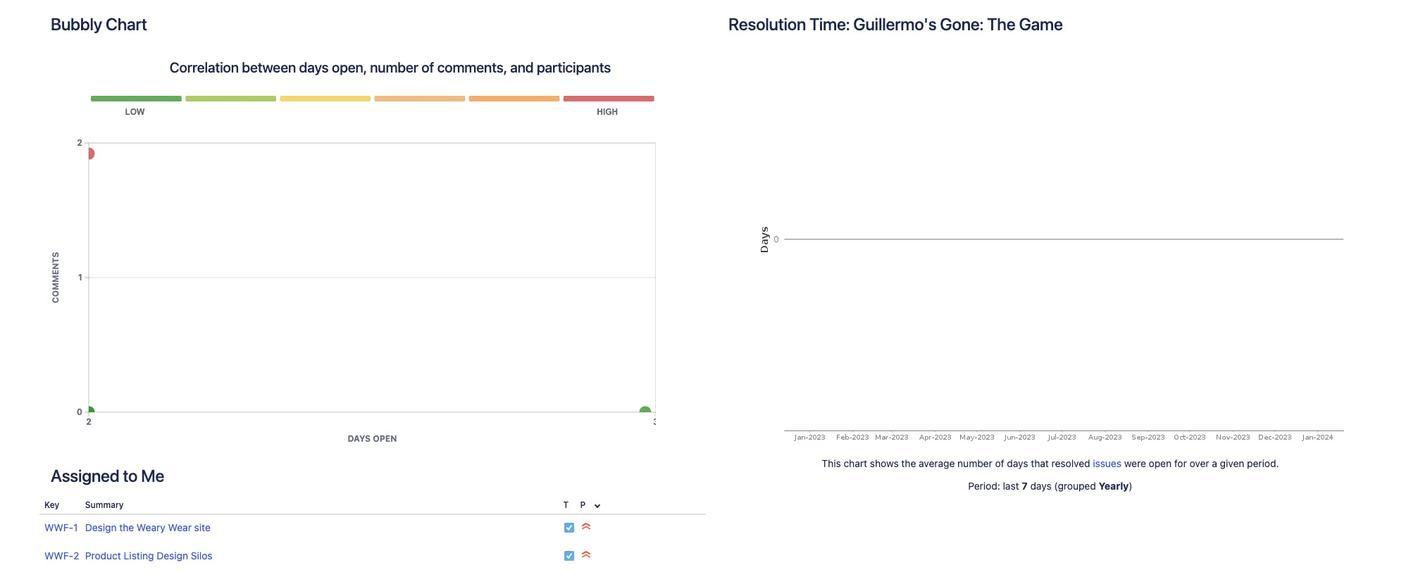 Task type: vqa. For each thing, say whether or not it's contained in the screenshot.
This
yes



Task type: describe. For each thing, give the bounding box(es) containing it.
period: last 7 days (grouped yearly )
[[968, 480, 1133, 492]]

(grouped
[[1054, 480, 1096, 492]]

game
[[1019, 14, 1063, 34]]

2
[[73, 549, 79, 561]]

0 horizontal spatial the
[[119, 521, 134, 533]]

for
[[1174, 457, 1187, 469]]

guillermo's
[[853, 14, 937, 34]]

issues link
[[1093, 457, 1122, 469]]

1 vertical spatial design
[[157, 549, 188, 561]]

given
[[1220, 457, 1245, 469]]

last
[[1003, 480, 1019, 492]]

open
[[1149, 457, 1172, 469]]

listing
[[124, 549, 154, 561]]

shows
[[870, 457, 899, 469]]

to
[[123, 465, 138, 485]]

time:
[[810, 14, 850, 34]]

this chart shows the average number of days that resolved issues were open for over a given period.
[[822, 457, 1279, 469]]

)
[[1129, 480, 1133, 492]]

wwf-2 link
[[44, 549, 79, 561]]

wear
[[168, 521, 192, 533]]

bubbly chart
[[51, 14, 147, 34]]

open,
[[332, 59, 367, 75]]

wwf-2 product listing design silos
[[44, 549, 212, 561]]

1 horizontal spatial the
[[901, 457, 916, 469]]

a
[[1212, 457, 1217, 469]]

wwf- for 1
[[44, 521, 73, 533]]

gone:
[[940, 14, 984, 34]]

issues
[[1093, 457, 1122, 469]]

participants
[[537, 59, 611, 75]]

key
[[44, 499, 59, 510]]

silos
[[191, 549, 212, 561]]

product listing design silos link
[[85, 549, 212, 561]]

correlation
[[170, 59, 239, 75]]

resolution time: guillermo's gone: the game
[[729, 14, 1063, 34]]

undefined generated chart image image
[[751, 45, 1350, 445]]

yearly
[[1099, 480, 1129, 492]]

0 vertical spatial number
[[370, 59, 418, 75]]

0 horizontal spatial design
[[85, 521, 117, 533]]

1
[[73, 521, 78, 533]]

7
[[1022, 480, 1028, 492]]

me
[[141, 465, 164, 485]]

1 vertical spatial of
[[995, 457, 1004, 469]]

wwf- for 2
[[44, 549, 73, 561]]

and
[[510, 59, 534, 75]]

wwf-1
[[44, 521, 78, 533]]



Task type: locate. For each thing, give the bounding box(es) containing it.
weary
[[137, 521, 165, 533]]

comments,
[[437, 59, 507, 75]]

0 horizontal spatial days
[[299, 59, 329, 75]]

period.
[[1247, 457, 1279, 469]]

number up period:
[[958, 457, 993, 469]]

were
[[1124, 457, 1146, 469]]

t
[[563, 499, 569, 510]]

2 horizontal spatial days
[[1030, 480, 1052, 492]]

0 horizontal spatial of
[[422, 59, 434, 75]]

0 vertical spatial design
[[85, 521, 117, 533]]

design the weary wear site link
[[85, 521, 211, 533]]

1 horizontal spatial design
[[157, 549, 188, 561]]

days left that
[[1007, 457, 1028, 469]]

assigned
[[51, 465, 119, 485]]

design down wear
[[157, 549, 188, 561]]

the left weary
[[119, 521, 134, 533]]

of left comments,
[[422, 59, 434, 75]]

average
[[919, 457, 955, 469]]

number
[[370, 59, 418, 75], [958, 457, 993, 469]]

0 vertical spatial days
[[299, 59, 329, 75]]

1 vertical spatial number
[[958, 457, 993, 469]]

design
[[85, 521, 117, 533], [157, 549, 188, 561]]

p
[[580, 499, 586, 510]]

1 wwf- from the top
[[44, 521, 73, 533]]

wwf- down wwf-1 link
[[44, 549, 73, 561]]

design down summary
[[85, 521, 117, 533]]

product
[[85, 549, 121, 561]]

2 wwf- from the top
[[44, 549, 73, 561]]

task image
[[563, 522, 575, 533]]

bubbly
[[51, 14, 102, 34]]

summary
[[85, 499, 124, 510]]

that
[[1031, 457, 1049, 469]]

0 vertical spatial wwf-
[[44, 521, 73, 533]]

number right open,
[[370, 59, 418, 75]]

chart
[[106, 14, 147, 34]]

chart
[[844, 457, 867, 469]]

days
[[299, 59, 329, 75], [1007, 457, 1028, 469], [1030, 480, 1052, 492]]

of up last
[[995, 457, 1004, 469]]

2 vertical spatial days
[[1030, 480, 1052, 492]]

highest image
[[580, 520, 591, 532]]

0 horizontal spatial number
[[370, 59, 418, 75]]

1 horizontal spatial number
[[958, 457, 993, 469]]

0 vertical spatial of
[[422, 59, 434, 75]]

wwf-
[[44, 521, 73, 533], [44, 549, 73, 561]]

1 horizontal spatial of
[[995, 457, 1004, 469]]

site
[[194, 521, 211, 533]]

highest image
[[580, 549, 591, 560]]

over
[[1190, 457, 1209, 469]]

of
[[422, 59, 434, 75], [995, 457, 1004, 469]]

design the weary wear site
[[85, 521, 211, 533]]

0 vertical spatial the
[[901, 457, 916, 469]]

between
[[242, 59, 296, 75]]

period:
[[968, 480, 1000, 492]]

correlation between days open, number of comments, and participants
[[170, 59, 611, 75]]

1 vertical spatial the
[[119, 521, 134, 533]]

1 vertical spatial days
[[1007, 457, 1028, 469]]

this
[[822, 457, 841, 469]]

resolution
[[729, 14, 806, 34]]

assigned to me
[[51, 465, 164, 485]]

1 vertical spatial wwf-
[[44, 549, 73, 561]]

resolved
[[1052, 457, 1090, 469]]

wwf-1 link
[[44, 521, 78, 533]]

the
[[987, 14, 1016, 34]]

the right shows
[[901, 457, 916, 469]]

wwf- down key
[[44, 521, 73, 533]]

1 horizontal spatial days
[[1007, 457, 1028, 469]]

task image
[[563, 550, 575, 561]]

the
[[901, 457, 916, 469], [119, 521, 134, 533]]

days right 7
[[1030, 480, 1052, 492]]

days left open,
[[299, 59, 329, 75]]



